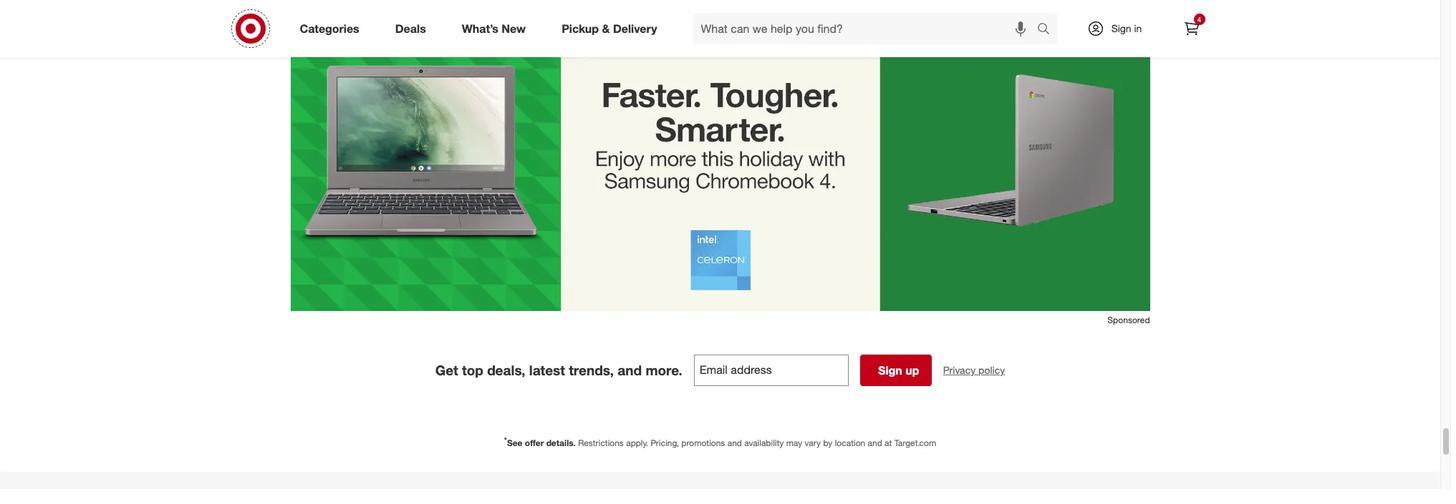 Task type: describe. For each thing, give the bounding box(es) containing it.
in
[[1134, 22, 1142, 34]]

restrictions
[[578, 438, 624, 449]]

privacy
[[943, 365, 976, 377]]

apply.
[[626, 438, 648, 449]]

advertisement region
[[290, 0, 1150, 314]]

4
[[1197, 15, 1201, 24]]

&
[[602, 21, 610, 36]]

privacy policy
[[943, 365, 1005, 377]]

sign in link
[[1075, 13, 1164, 44]]

pickup & delivery link
[[549, 13, 675, 44]]

categories
[[300, 21, 359, 36]]

target.com
[[894, 438, 936, 449]]

top
[[462, 363, 483, 379]]

sign for sign up
[[878, 364, 902, 378]]

delivery
[[613, 21, 657, 36]]

by
[[823, 438, 832, 449]]

details.
[[546, 438, 576, 449]]

more.
[[646, 363, 682, 379]]

sign up
[[878, 364, 919, 378]]

deals link
[[383, 13, 444, 44]]

latest
[[529, 363, 565, 379]]

sign up button
[[860, 355, 932, 387]]

search button
[[1030, 13, 1065, 47]]

pricing,
[[651, 438, 679, 449]]

get
[[435, 363, 458, 379]]

* see offer details. restrictions apply. pricing, promotions and availability may vary by location and at target.com
[[504, 436, 936, 449]]

at
[[885, 438, 892, 449]]

up
[[905, 364, 919, 378]]

new
[[502, 21, 526, 36]]



Task type: locate. For each thing, give the bounding box(es) containing it.
location
[[835, 438, 865, 449]]

privacy policy link
[[943, 364, 1005, 378]]

None text field
[[694, 355, 849, 387]]

sign left in
[[1111, 22, 1131, 34]]

0 vertical spatial sign
[[1111, 22, 1131, 34]]

deals,
[[487, 363, 525, 379]]

may
[[786, 438, 802, 449]]

sponsored
[[1107, 315, 1150, 326]]

promotions
[[681, 438, 725, 449]]

1 horizontal spatial and
[[727, 438, 742, 449]]

0 horizontal spatial and
[[618, 363, 642, 379]]

sign in
[[1111, 22, 1142, 34]]

sign inside button
[[878, 364, 902, 378]]

and left more.
[[618, 363, 642, 379]]

sign
[[1111, 22, 1131, 34], [878, 364, 902, 378]]

policy
[[978, 365, 1005, 377]]

search
[[1030, 23, 1065, 37]]

1 horizontal spatial sign
[[1111, 22, 1131, 34]]

availability
[[744, 438, 784, 449]]

vary
[[805, 438, 821, 449]]

0 horizontal spatial sign
[[878, 364, 902, 378]]

4 link
[[1176, 13, 1207, 44]]

what's new link
[[450, 13, 544, 44]]

and left at
[[868, 438, 882, 449]]

what's new
[[462, 21, 526, 36]]

see
[[507, 438, 522, 449]]

what's
[[462, 21, 498, 36]]

and
[[618, 363, 642, 379], [727, 438, 742, 449], [868, 438, 882, 449]]

get top deals, latest trends, and more.
[[435, 363, 682, 379]]

deals
[[395, 21, 426, 36]]

What can we help you find? suggestions appear below search field
[[692, 13, 1040, 44]]

sign for sign in
[[1111, 22, 1131, 34]]

1 vertical spatial sign
[[878, 364, 902, 378]]

trends,
[[569, 363, 614, 379]]

sign left up
[[878, 364, 902, 378]]

categories link
[[288, 13, 377, 44]]

*
[[504, 436, 507, 445]]

pickup
[[562, 21, 599, 36]]

and left availability
[[727, 438, 742, 449]]

offer
[[525, 438, 544, 449]]

2 horizontal spatial and
[[868, 438, 882, 449]]

pickup & delivery
[[562, 21, 657, 36]]



Task type: vqa. For each thing, say whether or not it's contained in the screenshot.
rightmost THE AND
yes



